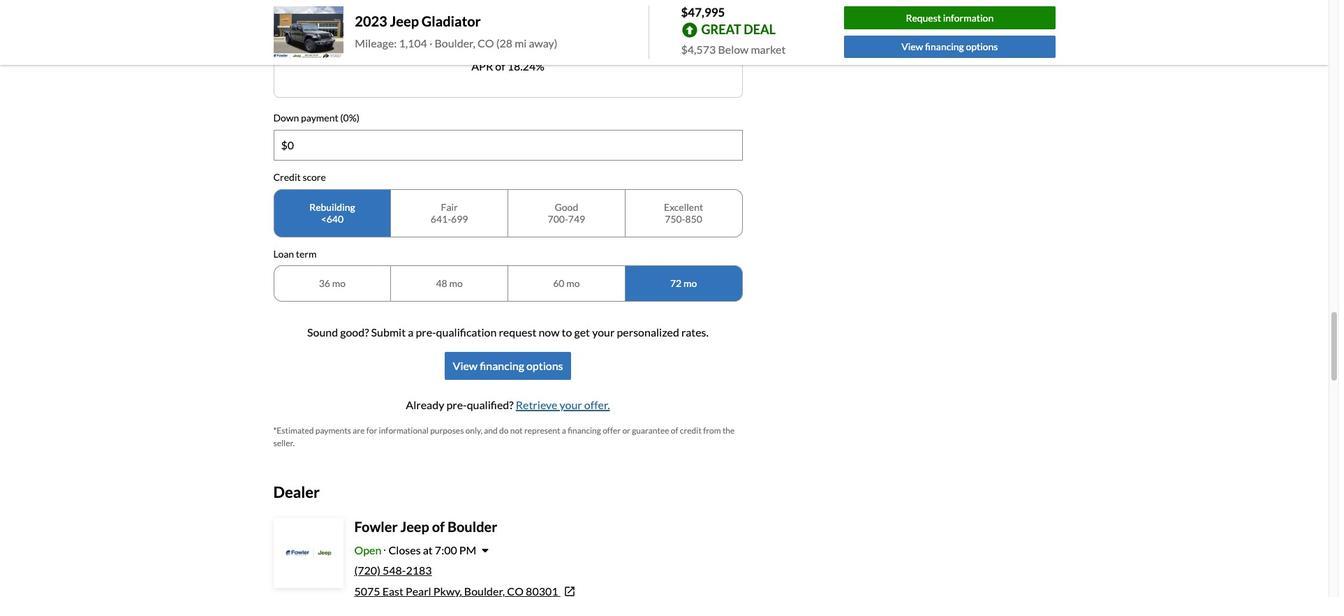 Task type: locate. For each thing, give the bounding box(es) containing it.
(720)
[[354, 564, 381, 577]]

·
[[429, 37, 433, 50]]

term
[[296, 248, 317, 260]]

$1,199 /mo est
[[427, 11, 574, 52]]

view financing options down sound good? submit a pre-qualification request now to get your personalized rates.
[[453, 359, 563, 372]]

only,
[[466, 425, 483, 436]]

view down request at the top
[[902, 41, 923, 53]]

open closes at 7:00 pm
[[354, 544, 476, 557]]

mo right 48
[[449, 278, 463, 289]]

options down information
[[966, 41, 998, 53]]

1 horizontal spatial view financing options button
[[844, 36, 1056, 58]]

$4,573 below market
[[681, 42, 786, 56]]

1 vertical spatial pre-
[[447, 398, 467, 411]]

view financing options button down the request information button at the right top
[[844, 36, 1056, 58]]

payment
[[301, 112, 338, 124]]

0 horizontal spatial options
[[527, 359, 563, 372]]

1 horizontal spatial options
[[966, 41, 998, 53]]

1 horizontal spatial of
[[495, 59, 505, 73]]

*estimated payments are for informational purposes only, and do not represent a financing offer or guarantee of credit from the seller.
[[273, 425, 735, 448]]

financing down sound good? submit a pre-qualification request now to get your personalized rates.
[[480, 359, 524, 372]]

mileage:
[[355, 37, 397, 50]]

to
[[562, 325, 572, 339]]

of up 7:00 on the bottom left of page
[[432, 518, 445, 535]]

0 vertical spatial options
[[966, 41, 998, 53]]

fowler
[[354, 518, 398, 535]]

options for right view financing options button
[[966, 41, 998, 53]]

0 vertical spatial your
[[592, 325, 615, 339]]

1 vertical spatial financing
[[480, 359, 524, 372]]

7:00
[[435, 544, 457, 557]]

mo for 36 mo
[[332, 278, 346, 289]]

36
[[319, 278, 330, 289]]

rebuilding <640
[[309, 201, 355, 225]]

60 mo
[[553, 278, 580, 289]]

1 horizontal spatial view financing options
[[902, 41, 998, 53]]

18.24%
[[507, 59, 545, 73]]

0 horizontal spatial view financing options button
[[444, 352, 572, 380]]

$1,199
[[427, 11, 536, 52]]

1 horizontal spatial view
[[902, 41, 923, 53]]

good?
[[340, 325, 369, 339]]

already
[[406, 398, 444, 411]]

a right submit
[[408, 325, 414, 339]]

view down qualification
[[453, 359, 478, 372]]

0 horizontal spatial of
[[432, 518, 445, 535]]

a
[[408, 325, 414, 339], [562, 425, 566, 436]]

0 horizontal spatial view financing options
[[453, 359, 563, 372]]

2 mo from the left
[[449, 278, 463, 289]]

mo right the 72
[[684, 278, 697, 289]]

rebuilding
[[309, 201, 355, 213]]

2 vertical spatial financing
[[568, 425, 601, 436]]

pre- right submit
[[416, 325, 436, 339]]

options down now
[[527, 359, 563, 372]]

co
[[478, 37, 494, 50]]

boulder
[[448, 518, 498, 535]]

mo right 36
[[332, 278, 346, 289]]

credit
[[680, 425, 702, 436]]

fowler jeep of boulder image
[[275, 520, 342, 587]]

pre- up purposes
[[447, 398, 467, 411]]

now
[[539, 325, 560, 339]]

1 vertical spatial view
[[453, 359, 478, 372]]

your right get
[[592, 325, 615, 339]]

financing left offer
[[568, 425, 601, 436]]

payments
[[315, 425, 351, 436]]

financing
[[925, 41, 964, 53], [480, 359, 524, 372], [568, 425, 601, 436]]

retrieve your offer. link
[[516, 398, 610, 411]]

1 mo from the left
[[332, 278, 346, 289]]

fowler jeep of boulder link
[[354, 518, 498, 535]]

1 vertical spatial jeep
[[400, 518, 429, 535]]

0 horizontal spatial financing
[[480, 359, 524, 372]]

1 horizontal spatial your
[[592, 325, 615, 339]]

a right represent
[[562, 425, 566, 436]]

1 vertical spatial a
[[562, 425, 566, 436]]

0 horizontal spatial pre-
[[416, 325, 436, 339]]

at
[[423, 544, 433, 557]]

financing for view financing options button to the bottom
[[480, 359, 524, 372]]

1 horizontal spatial a
[[562, 425, 566, 436]]

jeep
[[390, 13, 419, 30], [400, 518, 429, 535]]

2023 jeep gladiator image
[[273, 6, 344, 59]]

financing down the request information button at the right top
[[925, 41, 964, 53]]

0 vertical spatial of
[[495, 59, 505, 73]]

0 vertical spatial financing
[[925, 41, 964, 53]]

0 horizontal spatial a
[[408, 325, 414, 339]]

2 horizontal spatial financing
[[925, 41, 964, 53]]

view financing options
[[902, 41, 998, 53], [453, 359, 563, 372]]

of right apr
[[495, 59, 505, 73]]

view financing options button
[[844, 36, 1056, 58], [444, 352, 572, 380]]

credit
[[273, 171, 301, 183]]

excellent 750-850
[[664, 201, 703, 225]]

1 vertical spatial of
[[671, 425, 678, 436]]

mo right the 60
[[566, 278, 580, 289]]

est
[[560, 34, 574, 47]]

of
[[495, 59, 505, 73], [671, 425, 678, 436], [432, 518, 445, 535]]

jeep up 1,104
[[390, 13, 419, 30]]

of inside *estimated payments are for informational purposes only, and do not represent a financing offer or guarantee of credit from the seller.
[[671, 425, 678, 436]]

closes
[[389, 544, 421, 557]]

view
[[902, 41, 923, 53], [453, 359, 478, 372]]

4 mo from the left
[[684, 278, 697, 289]]

jeep inside 2023 jeep gladiator mileage: 1,104 · boulder, co (28 mi away)
[[390, 13, 419, 30]]

0 vertical spatial pre-
[[416, 325, 436, 339]]

0 horizontal spatial view
[[453, 359, 478, 372]]

0 vertical spatial jeep
[[390, 13, 419, 30]]

from
[[703, 425, 721, 436]]

do
[[499, 425, 509, 436]]

pre-
[[416, 325, 436, 339], [447, 398, 467, 411]]

get
[[574, 325, 590, 339]]

3 mo from the left
[[566, 278, 580, 289]]

submit
[[371, 325, 406, 339]]

view for right view financing options button
[[902, 41, 923, 53]]

view for view financing options button to the bottom
[[453, 359, 478, 372]]

548-
[[383, 564, 406, 577]]

jeep up open closes at 7:00 pm
[[400, 518, 429, 535]]

guarantee
[[632, 425, 669, 436]]

2 horizontal spatial of
[[671, 425, 678, 436]]

<640
[[321, 213, 344, 225]]

mo for 48 mo
[[449, 278, 463, 289]]

1 horizontal spatial financing
[[568, 425, 601, 436]]

boulder,
[[435, 37, 475, 50]]

options for view financing options button to the bottom
[[527, 359, 563, 372]]

your left offer. at the bottom of the page
[[560, 398, 582, 411]]

0 horizontal spatial your
[[560, 398, 582, 411]]

open
[[354, 544, 382, 557]]

1 vertical spatial options
[[527, 359, 563, 372]]

850
[[685, 213, 702, 225]]

retrieve
[[516, 398, 558, 411]]

below
[[718, 42, 749, 56]]

0 vertical spatial view financing options button
[[844, 36, 1056, 58]]

view financing options down the request information button at the right top
[[902, 41, 998, 53]]

$47,995
[[681, 5, 725, 20]]

options
[[966, 41, 998, 53], [527, 359, 563, 372]]

0 vertical spatial view
[[902, 41, 923, 53]]

of left credit
[[671, 425, 678, 436]]

not
[[510, 425, 523, 436]]

view financing options button down sound good? submit a pre-qualification request now to get your personalized rates.
[[444, 352, 572, 380]]

mo
[[332, 278, 346, 289], [449, 278, 463, 289], [566, 278, 580, 289], [684, 278, 697, 289]]



Task type: describe. For each thing, give the bounding box(es) containing it.
sound good? submit a pre-qualification request now to get your personalized rates.
[[307, 325, 709, 339]]

sound
[[307, 325, 338, 339]]

request
[[906, 12, 941, 24]]

0 vertical spatial a
[[408, 325, 414, 339]]

qualification
[[436, 325, 497, 339]]

credit score
[[273, 171, 326, 183]]

mo for 72 mo
[[684, 278, 697, 289]]

jeep for 2023
[[390, 13, 419, 30]]

700-
[[548, 213, 568, 225]]

2023 jeep gladiator mileage: 1,104 · boulder, co (28 mi away)
[[355, 13, 558, 50]]

and
[[484, 425, 498, 436]]

72 mo
[[670, 278, 697, 289]]

score
[[303, 171, 326, 183]]

60
[[553, 278, 565, 289]]

down payment (0%)
[[273, 112, 360, 124]]

mo for 60 mo
[[566, 278, 580, 289]]

away)
[[529, 37, 558, 50]]

641-
[[431, 213, 451, 225]]

loan term
[[273, 248, 317, 260]]

fowler jeep of boulder
[[354, 518, 498, 535]]

1 vertical spatial view financing options
[[453, 359, 563, 372]]

(28
[[496, 37, 513, 50]]

fair 641-699
[[431, 201, 468, 225]]

(720) 548-2183
[[354, 564, 432, 577]]

offer
[[603, 425, 621, 436]]

personalized
[[617, 325, 679, 339]]

1,104
[[399, 37, 427, 50]]

financing for right view financing options button
[[925, 41, 964, 53]]

purposes
[[430, 425, 464, 436]]

1 vertical spatial your
[[560, 398, 582, 411]]

request
[[499, 325, 537, 339]]

(720) 548-2183 link
[[354, 564, 432, 577]]

/mo
[[538, 34, 557, 47]]

a inside *estimated payments are for informational purposes only, and do not represent a financing offer or guarantee of credit from the seller.
[[562, 425, 566, 436]]

good 700-749
[[548, 201, 585, 225]]

mi
[[515, 37, 527, 50]]

Down payment (0%) text field
[[274, 131, 742, 160]]

$4,573
[[681, 42, 716, 56]]

jeep for fowler
[[400, 518, 429, 535]]

749
[[568, 213, 585, 225]]

good
[[555, 201, 578, 213]]

48
[[436, 278, 447, 289]]

excellent
[[664, 201, 703, 213]]

2 vertical spatial of
[[432, 518, 445, 535]]

request information
[[906, 12, 994, 24]]

seller.
[[273, 438, 295, 448]]

72
[[670, 278, 682, 289]]

already pre-qualified? retrieve your offer.
[[406, 398, 610, 411]]

represent
[[524, 425, 560, 436]]

qualified?
[[467, 398, 514, 411]]

fair
[[441, 201, 458, 213]]

(0%)
[[340, 112, 360, 124]]

750-
[[665, 213, 685, 225]]

for
[[366, 425, 377, 436]]

financing inside *estimated payments are for informational purposes only, and do not represent a financing offer or guarantee of credit from the seller.
[[568, 425, 601, 436]]

2023
[[355, 13, 387, 30]]

dealer
[[273, 483, 320, 501]]

1 horizontal spatial pre-
[[447, 398, 467, 411]]

down
[[273, 112, 299, 124]]

pm
[[459, 544, 476, 557]]

rates.
[[682, 325, 709, 339]]

apr of 18.24%
[[472, 59, 545, 73]]

0 vertical spatial view financing options
[[902, 41, 998, 53]]

the
[[723, 425, 735, 436]]

offer.
[[584, 398, 610, 411]]

gladiator
[[422, 13, 481, 30]]

699
[[451, 213, 468, 225]]

1 vertical spatial view financing options button
[[444, 352, 572, 380]]

36 mo
[[319, 278, 346, 289]]

2183
[[406, 564, 432, 577]]

apr
[[472, 59, 493, 73]]

caret down image
[[482, 545, 489, 556]]

great
[[701, 21, 741, 37]]

*estimated
[[273, 425, 314, 436]]

are
[[353, 425, 365, 436]]

informational
[[379, 425, 429, 436]]

48 mo
[[436, 278, 463, 289]]

market
[[751, 42, 786, 56]]

information
[[943, 12, 994, 24]]

great deal
[[701, 21, 776, 37]]



Task type: vqa. For each thing, say whether or not it's contained in the screenshot.
Term
yes



